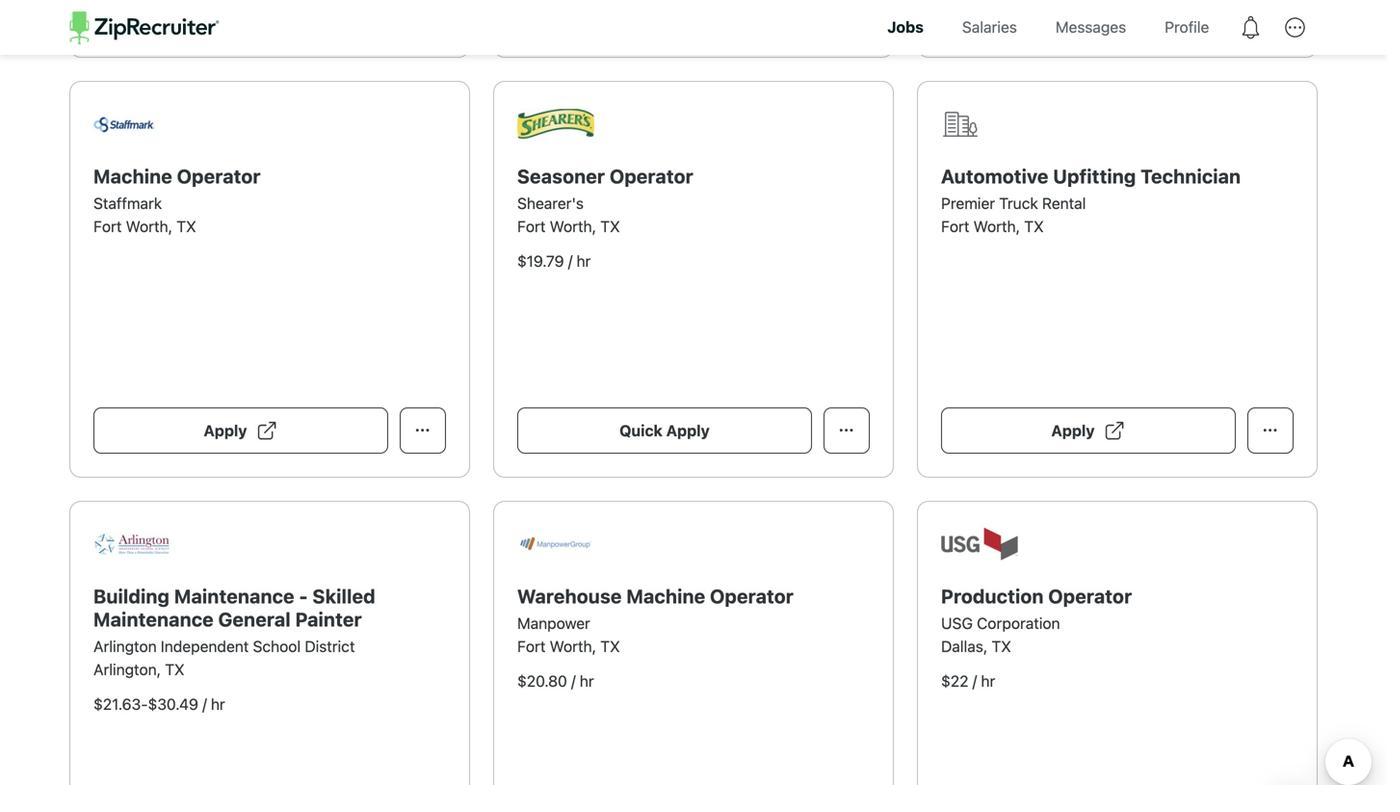 Task type: describe. For each thing, give the bounding box(es) containing it.
operator for machine operator
[[177, 165, 261, 187]]

manpower
[[518, 614, 591, 633]]

$19.79 / hr
[[518, 252, 591, 270]]

building maintenance - skilled maintenance general painter link
[[93, 585, 376, 631]]

ziprecruiter image
[[70, 12, 219, 44]]

staffmark link
[[93, 194, 162, 212]]

jobs link
[[874, 0, 939, 55]]

fort inside the machine operator staffmark fort worth, tx
[[93, 217, 122, 235]]

job card menu element
[[1248, 7, 1294, 25]]

school
[[253, 637, 301, 656]]

hr for production
[[982, 672, 996, 690]]

production operator usg corporation dallas, tx
[[942, 585, 1133, 656]]

building
[[93, 585, 170, 608]]

arlington,
[[93, 661, 161, 679]]

upfitting
[[1054, 165, 1137, 187]]

warehouse machine operator manpower fort worth, tx
[[518, 585, 794, 656]]

worth, inside automotive upfitting technician premier truck rental fort worth, tx
[[974, 217, 1021, 235]]

fort worth, tx link for seasoner
[[518, 217, 620, 235]]

hr for warehouse
[[580, 672, 594, 690]]

arlington independent school district link
[[93, 637, 355, 656]]

$21.63-
[[93, 695, 148, 714]]

fort worth, tx link for warehouse
[[518, 637, 620, 656]]

automotive upfitting technician link
[[942, 165, 1242, 187]]

$21.63-$30.49 / hr
[[93, 695, 225, 714]]

tx inside seasoner operator shearer's fort worth, tx
[[601, 217, 620, 235]]

$20.80 / hr
[[518, 672, 594, 690]]

automotive upfitting technician premier truck rental fort worth, tx
[[942, 165, 1242, 235]]

tx inside building maintenance - skilled maintenance general painter arlington independent school district arlington, tx
[[165, 661, 185, 679]]

technician
[[1141, 165, 1242, 187]]

building maintenance - skilled maintenance general painter arlington independent school district arlington, tx
[[93, 585, 376, 679]]

worth, inside seasoner operator shearer's fort worth, tx
[[550, 217, 597, 235]]

0 vertical spatial quick
[[196, 1, 239, 20]]

worth, inside warehouse machine operator manpower fort worth, tx
[[550, 637, 597, 656]]

premier truck rental link
[[942, 194, 1087, 212]]

1 horizontal spatial quick
[[620, 422, 663, 440]]

district
[[305, 637, 355, 656]]

usg
[[942, 614, 974, 633]]

tx inside production operator usg corporation dallas, tx
[[992, 637, 1012, 656]]

$22
[[942, 672, 969, 690]]

seasoner operator link
[[518, 165, 694, 187]]

/ for warehouse
[[572, 672, 576, 690]]

fort worth, tx link for automotive
[[942, 217, 1045, 235]]

fort inside automotive upfitting technician premier truck rental fort worth, tx
[[942, 217, 970, 235]]

$30.49
[[148, 695, 198, 714]]

/ right "$30.49"
[[203, 695, 207, 714]]

production operator image
[[942, 528, 1019, 561]]

tx inside the machine operator staffmark fort worth, tx
[[177, 217, 196, 235]]

-
[[299, 585, 308, 608]]

apply link for automotive upfitting technician
[[942, 408, 1237, 454]]

hr right "$30.49"
[[211, 695, 225, 714]]

quick apply for leftmost quick apply button
[[196, 1, 286, 20]]

operator for seasoner operator
[[610, 165, 694, 187]]

maintenance up general
[[174, 585, 295, 608]]

tx inside automotive upfitting technician premier truck rental fort worth, tx
[[1025, 217, 1045, 235]]

machine inside warehouse machine operator manpower fort worth, tx
[[627, 585, 706, 608]]

warehouse machine operator link
[[518, 585, 794, 608]]

staffmark
[[93, 194, 162, 212]]



Task type: locate. For each thing, give the bounding box(es) containing it.
apply link
[[942, 0, 1237, 34], [93, 408, 388, 454], [942, 408, 1237, 454]]

hr right $20.80
[[580, 672, 594, 690]]

salaries link
[[948, 0, 1032, 55]]

quick apply button
[[93, 0, 388, 34], [518, 408, 813, 454]]

fort worth, tx link
[[93, 217, 196, 235], [518, 217, 620, 235], [942, 217, 1045, 235], [518, 637, 620, 656]]

fort down manpower link
[[518, 637, 546, 656]]

building maintenance - skilled maintenance general painter image
[[93, 533, 171, 556]]

operator inside the machine operator staffmark fort worth, tx
[[177, 165, 261, 187]]

warehouse machine operator image
[[518, 536, 595, 553]]

hr right $19.79
[[577, 252, 591, 270]]

tx down seasoner operator link
[[601, 217, 620, 235]]

1 vertical spatial quick apply button
[[518, 408, 813, 454]]

None button
[[400, 408, 446, 454], [824, 408, 870, 454], [1248, 408, 1294, 454], [400, 408, 446, 454], [824, 408, 870, 454], [1248, 408, 1294, 454]]

machine inside the machine operator staffmark fort worth, tx
[[93, 165, 173, 187]]

worth, down the 'manpower'
[[550, 637, 597, 656]]

/
[[568, 252, 573, 270], [572, 672, 576, 690], [973, 672, 978, 690], [203, 695, 207, 714]]

0 horizontal spatial quick apply
[[196, 1, 286, 20]]

shearer's
[[518, 194, 584, 212]]

hr for seasoner
[[577, 252, 591, 270]]

rental
[[1043, 194, 1087, 212]]

operator inside seasoner operator shearer's fort worth, tx
[[610, 165, 694, 187]]

fort worth, tx link down shearer's
[[518, 217, 620, 235]]

tx down machine operator link
[[177, 217, 196, 235]]

tx down usg corporation link
[[992, 637, 1012, 656]]

operator inside warehouse machine operator manpower fort worth, tx
[[710, 585, 794, 608]]

fort
[[93, 217, 122, 235], [518, 217, 546, 235], [942, 217, 970, 235], [518, 637, 546, 656]]

machine operator image
[[93, 116, 171, 133]]

tx
[[177, 217, 196, 235], [601, 217, 620, 235], [1025, 217, 1045, 235], [601, 637, 620, 656], [992, 637, 1012, 656], [165, 661, 185, 679]]

apply
[[243, 1, 286, 20], [1052, 1, 1096, 20], [204, 422, 247, 440], [667, 422, 710, 440], [1052, 422, 1096, 440]]

dallas, tx link
[[942, 637, 1012, 656]]

0 vertical spatial quick apply button
[[93, 0, 388, 34]]

1 vertical spatial machine
[[627, 585, 706, 608]]

maintenance down building
[[93, 608, 214, 631]]

0 vertical spatial quick apply
[[196, 1, 286, 20]]

seasoner
[[518, 165, 606, 187]]

independent
[[161, 637, 249, 656]]

general
[[218, 608, 291, 631]]

truck
[[1000, 194, 1039, 212]]

tx down warehouse
[[601, 637, 620, 656]]

production operator link
[[942, 585, 1133, 608]]

worth, down staffmark
[[126, 217, 173, 235]]

corporation
[[978, 614, 1061, 633]]

operator for production operator
[[1049, 585, 1133, 608]]

1 horizontal spatial machine
[[627, 585, 706, 608]]

worth, down premier truck rental link
[[974, 217, 1021, 235]]

fort down premier
[[942, 217, 970, 235]]

production
[[942, 585, 1045, 608]]

skilled
[[313, 585, 376, 608]]

warehouse
[[518, 585, 622, 608]]

machine operator link
[[93, 165, 261, 187]]

/ for production
[[973, 672, 978, 690]]

1 horizontal spatial quick apply button
[[518, 408, 813, 454]]

arlington
[[93, 637, 157, 656]]

messages link
[[1042, 0, 1141, 55]]

0 vertical spatial machine
[[93, 165, 173, 187]]

1 horizontal spatial quick apply
[[620, 422, 710, 440]]

fort inside seasoner operator shearer's fort worth, tx
[[518, 217, 546, 235]]

1 vertical spatial quick
[[620, 422, 663, 440]]

apply link for machine operator
[[93, 408, 388, 454]]

premier
[[942, 194, 996, 212]]

fort worth, tx link down the 'manpower'
[[518, 637, 620, 656]]

fort worth, tx link down staffmark
[[93, 217, 196, 235]]

seasoner operator image
[[518, 109, 595, 139]]

usg corporation link
[[942, 614, 1061, 633]]

maintenance
[[174, 585, 295, 608], [93, 608, 214, 631]]

dallas,
[[942, 637, 988, 656]]

hr
[[577, 252, 591, 270], [580, 672, 594, 690], [982, 672, 996, 690], [211, 695, 225, 714]]

$20.80
[[518, 672, 568, 690]]

0 horizontal spatial quick
[[196, 1, 239, 20]]

quick
[[196, 1, 239, 20], [620, 422, 663, 440]]

fort worth, tx link for machine
[[93, 217, 196, 235]]

profile
[[1166, 18, 1210, 36]]

worth,
[[126, 217, 173, 235], [550, 217, 597, 235], [974, 217, 1021, 235], [550, 637, 597, 656]]

salaries
[[963, 18, 1018, 36]]

/ right the $22
[[973, 672, 978, 690]]

1 vertical spatial quick apply
[[620, 422, 710, 440]]

$22 / hr
[[942, 672, 996, 690]]

/ for seasoner
[[568, 252, 573, 270]]

fort inside warehouse machine operator manpower fort worth, tx
[[518, 637, 546, 656]]

hr right the $22
[[982, 672, 996, 690]]

messages
[[1056, 18, 1127, 36]]

seasoner operator shearer's fort worth, tx
[[518, 165, 694, 235]]

fort worth, tx link down premier truck rental link
[[942, 217, 1045, 235]]

worth, down shearer's
[[550, 217, 597, 235]]

0 horizontal spatial quick apply button
[[93, 0, 388, 34]]

operator inside production operator usg corporation dallas, tx
[[1049, 585, 1133, 608]]

tx inside warehouse machine operator manpower fort worth, tx
[[601, 637, 620, 656]]

automotive
[[942, 165, 1049, 187]]

operator
[[177, 165, 261, 187], [610, 165, 694, 187], [710, 585, 794, 608], [1049, 585, 1133, 608]]

arlington, tx link
[[93, 661, 185, 679]]

/ right $20.80
[[572, 672, 576, 690]]

0 horizontal spatial machine
[[93, 165, 173, 187]]

machine
[[93, 165, 173, 187], [627, 585, 706, 608]]

worth, inside the machine operator staffmark fort worth, tx
[[126, 217, 173, 235]]

profile link
[[1151, 0, 1225, 55]]

manpower link
[[518, 614, 591, 633]]

jobs
[[888, 18, 924, 36]]

machine operator staffmark fort worth, tx
[[93, 165, 261, 235]]

fort down staffmark
[[93, 217, 122, 235]]

tx down 'truck'
[[1025, 217, 1045, 235]]

$19.79
[[518, 252, 564, 270]]

shearer's link
[[518, 194, 584, 212]]

fort down shearer's 'link' in the left of the page
[[518, 217, 546, 235]]

quick apply
[[196, 1, 286, 20], [620, 422, 710, 440]]

quick apply for rightmost quick apply button
[[620, 422, 710, 440]]

/ right $19.79
[[568, 252, 573, 270]]

tx up "$30.49"
[[165, 661, 185, 679]]

painter
[[296, 608, 362, 631]]



Task type: vqa. For each thing, say whether or not it's contained in the screenshot.
Categories link
no



